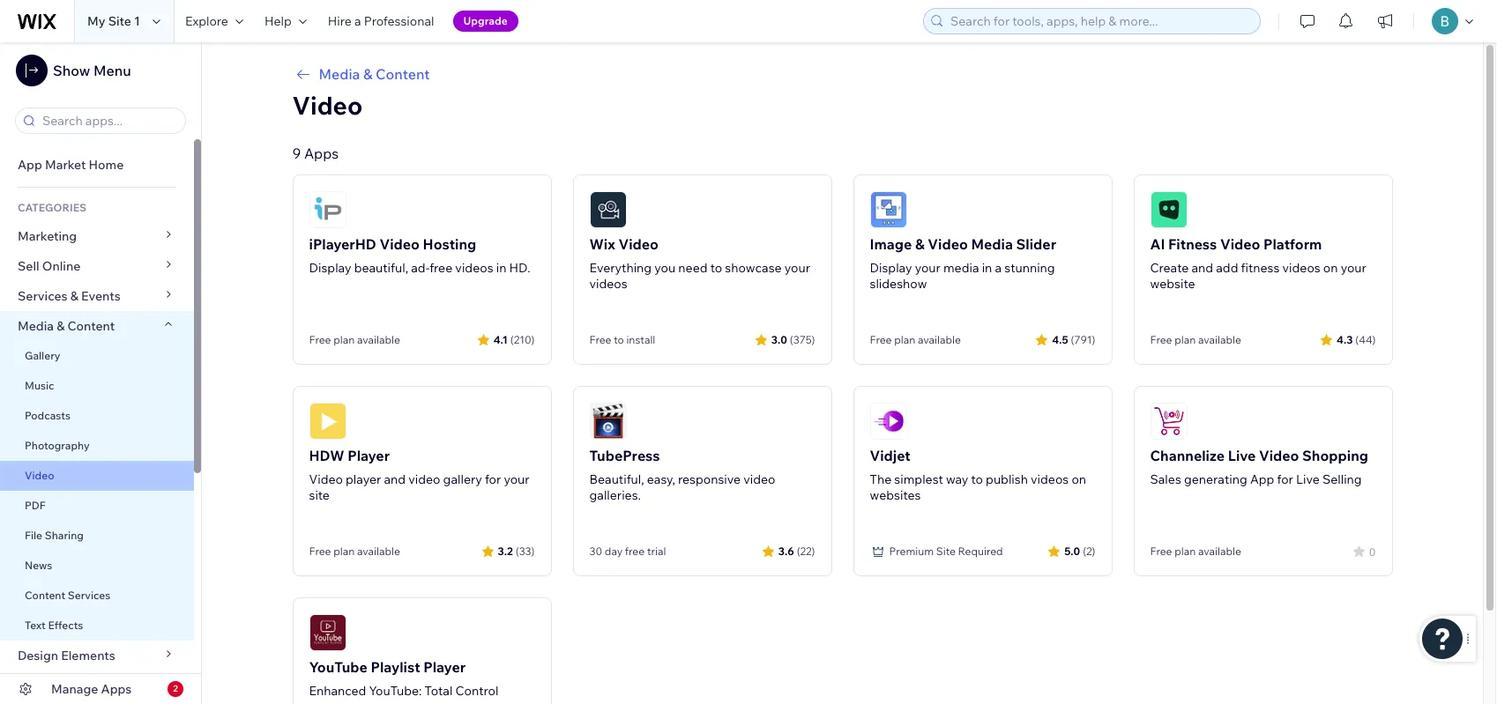 Task type: locate. For each thing, give the bounding box(es) containing it.
plan for sales
[[1175, 545, 1196, 558]]

design
[[18, 648, 58, 664]]

2 horizontal spatial to
[[972, 472, 983, 488]]

premium
[[890, 545, 934, 558]]

plan
[[334, 333, 355, 347], [895, 333, 916, 347], [1175, 333, 1196, 347], [334, 545, 355, 558], [1175, 545, 1196, 558]]

1 horizontal spatial apps
[[304, 145, 339, 162]]

0 vertical spatial and
[[1192, 260, 1214, 276]]

1 vertical spatial app
[[1251, 472, 1275, 488]]

2 vertical spatial media
[[18, 318, 54, 334]]

to right way
[[972, 472, 983, 488]]

plan for and
[[334, 545, 355, 558]]

video left gallery
[[409, 472, 441, 488]]

0 horizontal spatial apps
[[101, 682, 132, 698]]

0 vertical spatial a
[[355, 13, 361, 29]]

site left 1
[[108, 13, 131, 29]]

manage
[[51, 682, 98, 698]]

gallery link
[[0, 341, 194, 371]]

on right fitness
[[1324, 260, 1338, 276]]

(33)
[[516, 545, 535, 558]]

0 horizontal spatial media & content link
[[0, 311, 194, 341]]

3.6 (22)
[[779, 545, 815, 558]]

live left selling
[[1297, 472, 1320, 488]]

to right need
[[711, 260, 722, 276]]

plan down 'slideshow'
[[895, 333, 916, 347]]

video down hdw
[[309, 472, 343, 488]]

free down 'slideshow'
[[870, 333, 892, 347]]

your
[[785, 260, 811, 276], [915, 260, 941, 276], [1341, 260, 1367, 276], [504, 472, 530, 488]]

1 horizontal spatial live
[[1297, 472, 1320, 488]]

1 horizontal spatial app
[[1251, 472, 1275, 488]]

2 for from the left
[[1278, 472, 1294, 488]]

0 horizontal spatial a
[[355, 13, 361, 29]]

site for premium
[[937, 545, 956, 558]]

day
[[605, 545, 623, 558]]

media & content link
[[292, 64, 1393, 85], [0, 311, 194, 341]]

your right gallery
[[504, 472, 530, 488]]

0 vertical spatial apps
[[304, 145, 339, 162]]

1 horizontal spatial in
[[982, 260, 993, 276]]

2
[[173, 684, 178, 695]]

1 horizontal spatial on
[[1324, 260, 1338, 276]]

media & content inside sidebar element
[[18, 318, 115, 334]]

for left selling
[[1278, 472, 1294, 488]]

4.3 (44)
[[1337, 333, 1376, 346]]

0 horizontal spatial video
[[409, 472, 441, 488]]

content up gallery link
[[67, 318, 115, 334]]

2 display from the left
[[870, 260, 912, 276]]

video up pdf
[[25, 469, 54, 482]]

to
[[711, 260, 722, 276], [614, 333, 624, 347], [972, 472, 983, 488]]

app right generating
[[1251, 472, 1275, 488]]

0 horizontal spatial to
[[614, 333, 624, 347]]

media & content down the "hire a professional"
[[319, 65, 430, 83]]

1 horizontal spatial video
[[744, 472, 776, 488]]

free plan available down beautiful,
[[309, 333, 400, 347]]

videos inside wix video everything you need to showcase your videos
[[590, 276, 628, 292]]

available down generating
[[1199, 545, 1242, 558]]

for inside channelize live video shopping sales generating app for live selling
[[1278, 472, 1294, 488]]

free down hosting
[[430, 260, 453, 276]]

tubepress logo image
[[590, 403, 627, 440]]

& down services & events
[[57, 318, 65, 334]]

your inside ai fitness video platform create and add fitness videos on your website
[[1341, 260, 1367, 276]]

0 horizontal spatial free
[[430, 260, 453, 276]]

1 vertical spatial player
[[424, 659, 466, 677]]

services down sell online
[[18, 288, 68, 304]]

player
[[346, 472, 381, 488]]

0 vertical spatial free
[[430, 260, 453, 276]]

market
[[45, 157, 86, 173]]

free plan available down site
[[309, 545, 400, 558]]

required
[[958, 545, 1003, 558]]

you
[[655, 260, 676, 276]]

video right responsive
[[744, 472, 776, 488]]

on up 5.0 (2)
[[1072, 472, 1087, 488]]

design elements link
[[0, 641, 194, 671]]

media up gallery
[[18, 318, 54, 334]]

0 horizontal spatial and
[[384, 472, 406, 488]]

1 horizontal spatial media
[[319, 65, 360, 83]]

3.2
[[498, 545, 513, 558]]

player up total
[[424, 659, 466, 677]]

music
[[25, 379, 54, 393]]

1 vertical spatial site
[[937, 545, 956, 558]]

apps
[[304, 145, 339, 162], [101, 682, 132, 698]]

media & content down services & events
[[18, 318, 115, 334]]

videos
[[455, 260, 494, 276], [1283, 260, 1321, 276], [590, 276, 628, 292], [1031, 472, 1069, 488]]

1 horizontal spatial content
[[67, 318, 115, 334]]

1 horizontal spatial display
[[870, 260, 912, 276]]

player inside youtube playlist player enhanced youtube: total control
[[424, 659, 466, 677]]

video up media
[[928, 236, 968, 253]]

free plan available for slider
[[870, 333, 961, 347]]

0 horizontal spatial for
[[485, 472, 501, 488]]

my site 1
[[87, 13, 140, 29]]

free for iplayerhd
[[309, 333, 331, 347]]

total
[[425, 684, 453, 699]]

videos inside "vidjet the simplest way to publish videos on websites"
[[1031, 472, 1069, 488]]

1 vertical spatial on
[[1072, 472, 1087, 488]]

&
[[363, 65, 373, 83], [915, 236, 925, 253], [70, 288, 78, 304], [57, 318, 65, 334]]

videos down wix at the top left of the page
[[590, 276, 628, 292]]

to inside "vidjet the simplest way to publish videos on websites"
[[972, 472, 983, 488]]

1 for from the left
[[485, 472, 501, 488]]

1 vertical spatial a
[[995, 260, 1002, 276]]

tubepress
[[590, 447, 660, 465]]

available down 'slideshow'
[[918, 333, 961, 347]]

media up media
[[971, 236, 1013, 253]]

apps inside sidebar element
[[101, 682, 132, 698]]

on
[[1324, 260, 1338, 276], [1072, 472, 1087, 488]]

gallery
[[443, 472, 482, 488]]

video
[[409, 472, 441, 488], [744, 472, 776, 488]]

in
[[496, 260, 507, 276], [982, 260, 993, 276]]

1 vertical spatial media & content link
[[0, 311, 194, 341]]

available for slider
[[918, 333, 961, 347]]

free right the day
[[625, 545, 645, 558]]

video inside ai fitness video platform create and add fitness videos on your website
[[1221, 236, 1261, 253]]

on inside "vidjet the simplest way to publish videos on websites"
[[1072, 472, 1087, 488]]

Search for tools, apps, help & more... field
[[946, 9, 1255, 34]]

0 horizontal spatial media
[[18, 318, 54, 334]]

a right hire
[[355, 13, 361, 29]]

create
[[1151, 260, 1189, 276]]

content
[[376, 65, 430, 83], [67, 318, 115, 334], [25, 589, 65, 602]]

ai
[[1151, 236, 1166, 253]]

1 horizontal spatial player
[[424, 659, 466, 677]]

explore
[[185, 13, 228, 29]]

plan for create
[[1175, 333, 1196, 347]]

1 vertical spatial live
[[1297, 472, 1320, 488]]

app left market
[[18, 157, 42, 173]]

0 vertical spatial site
[[108, 13, 131, 29]]

in right media
[[982, 260, 993, 276]]

video inside sidebar element
[[25, 469, 54, 482]]

(22)
[[797, 545, 815, 558]]

2 video from the left
[[744, 472, 776, 488]]

video up the everything
[[619, 236, 659, 253]]

0 horizontal spatial player
[[348, 447, 390, 465]]

plan down sales
[[1175, 545, 1196, 558]]

for
[[485, 472, 501, 488], [1278, 472, 1294, 488]]

0 vertical spatial app
[[18, 157, 42, 173]]

video inside image & video media slider display your media in a stunning slideshow
[[928, 236, 968, 253]]

easy,
[[647, 472, 676, 488]]

design elements
[[18, 648, 115, 664]]

free for channelize
[[1151, 545, 1173, 558]]

available for sales
[[1199, 545, 1242, 558]]

to left install
[[614, 333, 624, 347]]

services
[[18, 288, 68, 304], [68, 589, 110, 602]]

youtube:
[[369, 684, 422, 699]]

2 vertical spatial content
[[25, 589, 65, 602]]

1 horizontal spatial to
[[711, 260, 722, 276]]

content down 'news'
[[25, 589, 65, 602]]

simplest
[[895, 472, 944, 488]]

stunning
[[1005, 260, 1055, 276]]

youtube playlist player logo image
[[309, 615, 346, 652]]

1 in from the left
[[496, 260, 507, 276]]

plan down website
[[1175, 333, 1196, 347]]

media & content
[[319, 65, 430, 83], [18, 318, 115, 334]]

4.1
[[494, 333, 508, 346]]

free right (2)
[[1151, 545, 1173, 558]]

for for player
[[485, 472, 501, 488]]

image
[[870, 236, 912, 253]]

video
[[292, 90, 363, 121], [380, 236, 420, 253], [619, 236, 659, 253], [928, 236, 968, 253], [1221, 236, 1261, 253], [1259, 447, 1300, 465], [25, 469, 54, 482], [309, 472, 343, 488]]

hire a professional
[[328, 13, 434, 29]]

install
[[627, 333, 656, 347]]

1 video from the left
[[409, 472, 441, 488]]

0 vertical spatial media & content
[[319, 65, 430, 83]]

for inside hdw player video player and video gallery for your site
[[485, 472, 501, 488]]

a left stunning
[[995, 260, 1002, 276]]

0 horizontal spatial site
[[108, 13, 131, 29]]

marketing link
[[0, 221, 194, 251]]

0 horizontal spatial in
[[496, 260, 507, 276]]

your right showcase
[[785, 260, 811, 276]]

video inside hdw player video player and video gallery for your site
[[409, 472, 441, 488]]

9
[[292, 145, 301, 162]]

3.0
[[772, 333, 787, 346]]

hosting
[[423, 236, 477, 253]]

categories
[[18, 201, 86, 214]]

media inside image & video media slider display your media in a stunning slideshow
[[971, 236, 1013, 253]]

0 horizontal spatial on
[[1072, 472, 1087, 488]]

0 vertical spatial content
[[376, 65, 430, 83]]

1 horizontal spatial a
[[995, 260, 1002, 276]]

and left the add
[[1192, 260, 1214, 276]]

text effects link
[[0, 611, 194, 641]]

free down website
[[1151, 333, 1173, 347]]

4.1 (210)
[[494, 333, 535, 346]]

content down 'professional'
[[376, 65, 430, 83]]

free plan available down 'slideshow'
[[870, 333, 961, 347]]

video left shopping
[[1259, 447, 1300, 465]]

video inside iplayerhd video hosting display beautiful, ad-free videos in hd.
[[380, 236, 420, 253]]

apps right 9
[[304, 145, 339, 162]]

available for beautiful,
[[357, 333, 400, 347]]

display down 'image' on the top of the page
[[870, 260, 912, 276]]

free for ai
[[1151, 333, 1173, 347]]

app inside channelize live video shopping sales generating app for live selling
[[1251, 472, 1275, 488]]

free left install
[[590, 333, 612, 347]]

1 vertical spatial apps
[[101, 682, 132, 698]]

video up beautiful,
[[380, 236, 420, 253]]

0 horizontal spatial display
[[309, 260, 351, 276]]

available down the add
[[1199, 333, 1242, 347]]

video up the add
[[1221, 236, 1261, 253]]

display down iplayerhd
[[309, 260, 351, 276]]

my
[[87, 13, 105, 29]]

text effects
[[25, 619, 83, 632]]

free plan available down website
[[1151, 333, 1242, 347]]

1 display from the left
[[309, 260, 351, 276]]

4.5 (791)
[[1053, 333, 1096, 346]]

media down hire
[[319, 65, 360, 83]]

photography link
[[0, 431, 194, 461]]

1 vertical spatial free
[[625, 545, 645, 558]]

1 vertical spatial media & content
[[18, 318, 115, 334]]

add
[[1217, 260, 1239, 276]]

1 horizontal spatial for
[[1278, 472, 1294, 488]]

plan down beautiful,
[[334, 333, 355, 347]]

site
[[108, 13, 131, 29], [937, 545, 956, 558]]

0 horizontal spatial live
[[1228, 447, 1256, 465]]

media
[[319, 65, 360, 83], [971, 236, 1013, 253], [18, 318, 54, 334]]

services & events
[[18, 288, 121, 304]]

videos right publish
[[1031, 472, 1069, 488]]

media inside sidebar element
[[18, 318, 54, 334]]

1 vertical spatial and
[[384, 472, 406, 488]]

free for wix
[[590, 333, 612, 347]]

0 horizontal spatial media & content
[[18, 318, 115, 334]]

in for hosting
[[496, 260, 507, 276]]

2 in from the left
[[982, 260, 993, 276]]

videos down platform
[[1283, 260, 1321, 276]]

0 vertical spatial live
[[1228, 447, 1256, 465]]

1 horizontal spatial site
[[937, 545, 956, 558]]

for right gallery
[[485, 472, 501, 488]]

3.6
[[779, 545, 794, 558]]

0 horizontal spatial content
[[25, 589, 65, 602]]

plan for beautiful,
[[334, 333, 355, 347]]

0 horizontal spatial app
[[18, 157, 42, 173]]

in left hd. on the top left of the page
[[496, 260, 507, 276]]

videos down hosting
[[455, 260, 494, 276]]

in inside image & video media slider display your media in a stunning slideshow
[[982, 260, 993, 276]]

professional
[[364, 13, 434, 29]]

free for image
[[870, 333, 892, 347]]

& right 'image' on the top of the page
[[915, 236, 925, 253]]

hire a professional link
[[317, 0, 445, 42]]

plan for slider
[[895, 333, 916, 347]]

free up hdw player logo
[[309, 333, 331, 347]]

services down news link
[[68, 589, 110, 602]]

1 horizontal spatial and
[[1192, 260, 1214, 276]]

available down player
[[357, 545, 400, 558]]

free down site
[[309, 545, 331, 558]]

display inside iplayerhd video hosting display beautiful, ad-free videos in hd.
[[309, 260, 351, 276]]

a inside image & video media slider display your media in a stunning slideshow
[[995, 260, 1002, 276]]

your left media
[[915, 260, 941, 276]]

1 horizontal spatial media & content
[[319, 65, 430, 83]]

available down beautiful,
[[357, 333, 400, 347]]

your up 4.3 (44)
[[1341, 260, 1367, 276]]

1 vertical spatial content
[[67, 318, 115, 334]]

wix video logo image
[[590, 191, 627, 228]]

1
[[134, 13, 140, 29]]

and right player
[[384, 472, 406, 488]]

gallery
[[25, 349, 60, 363]]

site right 'premium'
[[937, 545, 956, 558]]

events
[[81, 288, 121, 304]]

1 vertical spatial media
[[971, 236, 1013, 253]]

pdf
[[25, 499, 46, 512]]

0 vertical spatial on
[[1324, 260, 1338, 276]]

free plan available down generating
[[1151, 545, 1242, 558]]

premium site required
[[890, 545, 1003, 558]]

live up generating
[[1228, 447, 1256, 465]]

0 vertical spatial to
[[711, 260, 722, 276]]

in inside iplayerhd video hosting display beautiful, ad-free videos in hd.
[[496, 260, 507, 276]]

2 horizontal spatial media
[[971, 236, 1013, 253]]

iplayerhd video hosting display beautiful, ad-free videos in hd.
[[309, 236, 531, 276]]

2 vertical spatial to
[[972, 472, 983, 488]]

0 vertical spatial player
[[348, 447, 390, 465]]

hdw player logo image
[[309, 403, 346, 440]]

app inside sidebar element
[[18, 157, 42, 173]]

live
[[1228, 447, 1256, 465], [1297, 472, 1320, 488]]

apps down "design elements" link at left
[[101, 682, 132, 698]]

video inside wix video everything you need to showcase your videos
[[619, 236, 659, 253]]

publish
[[986, 472, 1028, 488]]

0 vertical spatial services
[[18, 288, 68, 304]]

plan down player
[[334, 545, 355, 558]]

0 vertical spatial media & content link
[[292, 64, 1393, 85]]

apps for 9 apps
[[304, 145, 339, 162]]

player up player
[[348, 447, 390, 465]]



Task type: describe. For each thing, give the bounding box(es) containing it.
menu
[[93, 62, 131, 79]]

need
[[679, 260, 708, 276]]

5.0
[[1065, 545, 1081, 558]]

video link
[[0, 461, 194, 491]]

5.0 (2)
[[1065, 545, 1096, 558]]

photography
[[25, 439, 90, 452]]

for for live
[[1278, 472, 1294, 488]]

app market home link
[[0, 150, 194, 180]]

30 day free trial
[[590, 545, 666, 558]]

youtube
[[309, 659, 368, 677]]

selling
[[1323, 472, 1362, 488]]

vidjet logo image
[[870, 403, 907, 440]]

channelize
[[1151, 447, 1225, 465]]

websites
[[870, 488, 921, 504]]

0
[[1370, 546, 1376, 559]]

hdw player video player and video gallery for your site
[[309, 447, 530, 504]]

3.0 (375)
[[772, 333, 815, 346]]

way
[[946, 472, 969, 488]]

pdf link
[[0, 491, 194, 521]]

control
[[456, 684, 499, 699]]

vidjet
[[870, 447, 911, 465]]

beautiful,
[[354, 260, 408, 276]]

free plan available for sales
[[1151, 545, 1242, 558]]

3.2 (33)
[[498, 545, 535, 558]]

videos inside iplayerhd video hosting display beautiful, ad-free videos in hd.
[[455, 260, 494, 276]]

site for my
[[108, 13, 131, 29]]

services & events link
[[0, 281, 194, 311]]

online
[[42, 258, 81, 274]]

elements
[[61, 648, 115, 664]]

iplayerhd
[[309, 236, 377, 253]]

upgrade
[[464, 14, 508, 27]]

(375)
[[790, 333, 815, 346]]

free plan available for and
[[309, 545, 400, 558]]

4.3
[[1337, 333, 1353, 346]]

your inside image & video media slider display your media in a stunning slideshow
[[915, 260, 941, 276]]

sidebar element
[[0, 42, 202, 705]]

free plan available for beautiful,
[[309, 333, 400, 347]]

available for and
[[357, 545, 400, 558]]

the
[[870, 472, 892, 488]]

free plan available for create
[[1151, 333, 1242, 347]]

media
[[944, 260, 979, 276]]

tubepress beautiful, easy, responsive video galleries.
[[590, 447, 776, 504]]

2 horizontal spatial content
[[376, 65, 430, 83]]

9 apps
[[292, 145, 339, 162]]

show menu
[[53, 62, 131, 79]]

news link
[[0, 551, 194, 581]]

to inside wix video everything you need to showcase your videos
[[711, 260, 722, 276]]

iplayerhd video hosting logo image
[[309, 191, 346, 228]]

playlist
[[371, 659, 420, 677]]

content services
[[25, 589, 110, 602]]

content services link
[[0, 581, 194, 611]]

& left events
[[70, 288, 78, 304]]

ai fitness video platform create and add fitness videos on your website
[[1151, 236, 1367, 292]]

display inside image & video media slider display your media in a stunning slideshow
[[870, 260, 912, 276]]

wix video everything you need to showcase your videos
[[590, 236, 811, 292]]

youtube playlist player enhanced youtube: total control
[[309, 659, 499, 699]]

fitness
[[1242, 260, 1280, 276]]

available for create
[[1199, 333, 1242, 347]]

player inside hdw player video player and video gallery for your site
[[348, 447, 390, 465]]

video inside tubepress beautiful, easy, responsive video galleries.
[[744, 472, 776, 488]]

sell
[[18, 258, 39, 274]]

video inside hdw player video player and video gallery for your site
[[309, 472, 343, 488]]

(791)
[[1071, 333, 1096, 346]]

video up 9 apps
[[292, 90, 363, 121]]

1 vertical spatial services
[[68, 589, 110, 602]]

hire
[[328, 13, 352, 29]]

1 horizontal spatial free
[[625, 545, 645, 558]]

1 vertical spatial to
[[614, 333, 624, 347]]

(210)
[[510, 333, 535, 346]]

fitness
[[1169, 236, 1218, 253]]

slider
[[1017, 236, 1057, 253]]

file
[[25, 529, 42, 542]]

sell online link
[[0, 251, 194, 281]]

sales
[[1151, 472, 1182, 488]]

site
[[309, 488, 330, 504]]

home
[[89, 157, 124, 173]]

free inside iplayerhd video hosting display beautiful, ad-free videos in hd.
[[430, 260, 453, 276]]

wix
[[590, 236, 616, 253]]

in for video
[[982, 260, 993, 276]]

generating
[[1184, 472, 1248, 488]]

responsive
[[678, 472, 741, 488]]

& down the "hire a professional"
[[363, 65, 373, 83]]

and inside ai fitness video platform create and add fitness videos on your website
[[1192, 260, 1214, 276]]

Search apps... field
[[37, 108, 180, 133]]

image & video media slider logo image
[[870, 191, 907, 228]]

ad-
[[411, 260, 430, 276]]

free for hdw
[[309, 545, 331, 558]]

hd.
[[509, 260, 531, 276]]

apps for manage apps
[[101, 682, 132, 698]]

sell online
[[18, 258, 81, 274]]

1 horizontal spatial media & content link
[[292, 64, 1393, 85]]

channelize live video shopping logo image
[[1151, 403, 1188, 440]]

video inside channelize live video shopping sales generating app for live selling
[[1259, 447, 1300, 465]]

vidjet the simplest way to publish videos on websites
[[870, 447, 1087, 504]]

your inside hdw player video player and video gallery for your site
[[504, 472, 530, 488]]

(2)
[[1083, 545, 1096, 558]]

(44)
[[1356, 333, 1376, 346]]

on inside ai fitness video platform create and add fitness videos on your website
[[1324, 260, 1338, 276]]

slideshow
[[870, 276, 927, 292]]

show menu button
[[16, 55, 131, 86]]

videos inside ai fitness video platform create and add fitness videos on your website
[[1283, 260, 1321, 276]]

file sharing link
[[0, 521, 194, 551]]

showcase
[[725, 260, 782, 276]]

30
[[590, 545, 603, 558]]

4.5
[[1053, 333, 1069, 346]]

platform
[[1264, 236, 1323, 253]]

0 vertical spatial media
[[319, 65, 360, 83]]

your inside wix video everything you need to showcase your videos
[[785, 260, 811, 276]]

& inside image & video media slider display your media in a stunning slideshow
[[915, 236, 925, 253]]

galleries.
[[590, 488, 641, 504]]

and inside hdw player video player and video gallery for your site
[[384, 472, 406, 488]]

ai fitness video platform logo image
[[1151, 191, 1188, 228]]



Task type: vqa. For each thing, say whether or not it's contained in the screenshot.
Editing
no



